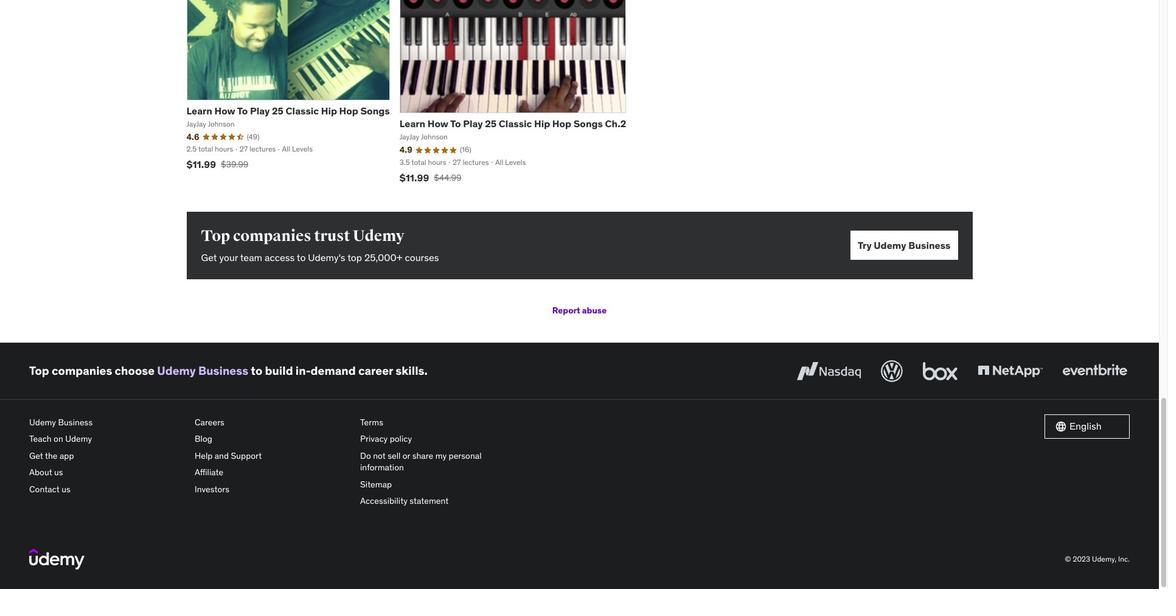 Task type: locate. For each thing, give the bounding box(es) containing it.
all levels
[[282, 144, 313, 154], [495, 158, 526, 167]]

0 horizontal spatial songs
[[361, 104, 390, 117]]

0 horizontal spatial 27
[[240, 144, 248, 154]]

all down "learn how to play 25 classic hip hop songs jayjay johnson"
[[282, 144, 290, 154]]

0 horizontal spatial business
[[58, 417, 93, 428]]

play up (16)
[[463, 118, 483, 130]]

affiliate
[[195, 467, 223, 478]]

jayjay up 4.6
[[187, 119, 206, 128]]

how up 3.5 total hours
[[428, 118, 449, 130]]

0 vertical spatial learn
[[187, 104, 212, 117]]

0 vertical spatial to
[[237, 104, 248, 117]]

hip for learn how to play 25 classic hip hop songs
[[321, 104, 337, 117]]

1 vertical spatial hip
[[534, 118, 550, 130]]

1 vertical spatial classic
[[499, 118, 532, 130]]

all levels for ch.2
[[495, 158, 526, 167]]

on
[[54, 433, 63, 444]]

0 vertical spatial how
[[215, 104, 235, 117]]

1 vertical spatial johnson
[[421, 132, 448, 141]]

hours for learn how to play 25 classic hip hop songs ch.2
[[428, 158, 447, 167]]

0 horizontal spatial hours
[[215, 144, 233, 154]]

netapp image
[[976, 358, 1046, 384]]

0 horizontal spatial play
[[250, 104, 270, 117]]

to left build
[[251, 363, 262, 378]]

learn
[[187, 104, 212, 117], [400, 118, 426, 130]]

contact
[[29, 484, 60, 495]]

(16)
[[460, 145, 471, 154]]

sitemap
[[360, 479, 392, 490]]

0 horizontal spatial total
[[198, 144, 213, 154]]

share
[[412, 450, 433, 461]]

companies up access
[[233, 226, 311, 245]]

0 vertical spatial companies
[[233, 226, 311, 245]]

sell
[[388, 450, 401, 461]]

0 horizontal spatial hip
[[321, 104, 337, 117]]

to up (49)
[[237, 104, 248, 117]]

career
[[358, 363, 393, 378]]

udemy's
[[308, 251, 345, 264]]

total for learn how to play 25 classic hip hop songs
[[198, 144, 213, 154]]

1 vertical spatial $11.99
[[400, 171, 429, 184]]

to right access
[[297, 251, 306, 264]]

careers
[[195, 417, 225, 428]]

lectures down 16 reviews "element"
[[463, 158, 489, 167]]

0 horizontal spatial to
[[251, 363, 262, 378]]

1 vertical spatial play
[[463, 118, 483, 130]]

0 vertical spatial 27
[[240, 144, 248, 154]]

hop for learn how to play 25 classic hip hop songs
[[339, 104, 358, 117]]

volkswagen image
[[879, 358, 906, 384]]

0 horizontal spatial learn
[[187, 104, 212, 117]]

27 lectures down 16 reviews "element"
[[453, 158, 489, 167]]

hours
[[215, 144, 233, 154], [428, 158, 447, 167]]

classic inside "learn how to play 25 classic hip hop songs jayjay johnson"
[[286, 104, 319, 117]]

0 horizontal spatial all
[[282, 144, 290, 154]]

1 horizontal spatial all levels
[[495, 158, 526, 167]]

1 horizontal spatial 25
[[485, 118, 497, 130]]

terms link
[[360, 414, 516, 431]]

27 for learn how to play 25 classic hip hop songs
[[240, 144, 248, 154]]

learn inside the learn how to play 25 classic hip hop songs ch.2 jayjay johnson
[[400, 118, 426, 130]]

lectures down 49 reviews element
[[250, 144, 276, 154]]

udemy up teach
[[29, 417, 56, 428]]

learn up 4.9
[[400, 118, 426, 130]]

1 horizontal spatial all
[[495, 158, 504, 167]]

1 vertical spatial all levels
[[495, 158, 526, 167]]

0 vertical spatial 25
[[272, 104, 284, 117]]

1 horizontal spatial 27
[[453, 158, 461, 167]]

about
[[29, 467, 52, 478]]

all levels down "learn how to play 25 classic hip hop songs jayjay johnson"
[[282, 144, 313, 154]]

play inside the learn how to play 25 classic hip hop songs ch.2 jayjay johnson
[[463, 118, 483, 130]]

25 for learn how to play 25 classic hip hop songs
[[272, 104, 284, 117]]

get inside udemy business teach on udemy get the app about us contact us
[[29, 450, 43, 461]]

©
[[1065, 554, 1071, 563]]

total
[[198, 144, 213, 154], [412, 158, 426, 167]]

25,000+
[[364, 251, 403, 264]]

learn for learn how to play 25 classic hip hop songs ch.2
[[400, 118, 426, 130]]

0 vertical spatial total
[[198, 144, 213, 154]]

jayjay inside the learn how to play 25 classic hip hop songs ch.2 jayjay johnson
[[400, 132, 419, 141]]

1 vertical spatial 27 lectures
[[453, 158, 489, 167]]

0 horizontal spatial jayjay
[[187, 119, 206, 128]]

1 vertical spatial all
[[495, 158, 504, 167]]

0 horizontal spatial how
[[215, 104, 235, 117]]

1 vertical spatial to
[[251, 363, 262, 378]]

to up (16)
[[450, 118, 461, 130]]

1 horizontal spatial total
[[412, 158, 426, 167]]

27 lectures for learn how to play 25 classic hip hop songs
[[240, 144, 276, 154]]

hours up $11.99 $44.99
[[428, 158, 447, 167]]

all for jayjay
[[282, 144, 290, 154]]

0 vertical spatial levels
[[292, 144, 313, 154]]

0 vertical spatial $11.99
[[187, 158, 216, 170]]

1 vertical spatial jayjay
[[400, 132, 419, 141]]

how for learn how to play 25 classic hip hop songs ch.2
[[428, 118, 449, 130]]

0 horizontal spatial all levels
[[282, 144, 313, 154]]

$11.99
[[187, 158, 216, 170], [400, 171, 429, 184]]

0 horizontal spatial 25
[[272, 104, 284, 117]]

0 horizontal spatial $11.99
[[187, 158, 216, 170]]

to
[[237, 104, 248, 117], [450, 118, 461, 130]]

1 horizontal spatial $11.99
[[400, 171, 429, 184]]

songs inside "learn how to play 25 classic hip hop songs jayjay johnson"
[[361, 104, 390, 117]]

learn how to play 25 classic hip hop songs ch.2 jayjay johnson
[[400, 118, 626, 141]]

jayjay inside "learn how to play 25 classic hip hop songs jayjay johnson"
[[187, 119, 206, 128]]

1 horizontal spatial companies
[[233, 226, 311, 245]]

27 down 49 reviews element
[[240, 144, 248, 154]]

trust
[[314, 226, 350, 245]]

0 vertical spatial get
[[201, 251, 217, 264]]

get left your
[[201, 251, 217, 264]]

play up (49)
[[250, 104, 270, 117]]

investors link
[[195, 481, 351, 498]]

0 vertical spatial lectures
[[250, 144, 276, 154]]

in-
[[296, 363, 311, 378]]

learn up 4.6
[[187, 104, 212, 117]]

0 horizontal spatial classic
[[286, 104, 319, 117]]

1 horizontal spatial how
[[428, 118, 449, 130]]

team
[[240, 251, 262, 264]]

0 vertical spatial all
[[282, 144, 290, 154]]

to inside "learn how to play 25 classic hip hop songs jayjay johnson"
[[237, 104, 248, 117]]

total right 3.5
[[412, 158, 426, 167]]

hop for learn how to play 25 classic hip hop songs ch.2
[[552, 118, 572, 130]]

0 vertical spatial johnson
[[208, 119, 235, 128]]

or
[[403, 450, 410, 461]]

3.5
[[400, 158, 410, 167]]

udemy business teach on udemy get the app about us contact us
[[29, 417, 93, 495]]

how
[[215, 104, 235, 117], [428, 118, 449, 130]]

2023
[[1073, 554, 1091, 563]]

27 for learn how to play 25 classic hip hop songs ch.2
[[453, 158, 461, 167]]

2 vertical spatial business
[[58, 417, 93, 428]]

us right about
[[54, 467, 63, 478]]

total right 2.5
[[198, 144, 213, 154]]

1 vertical spatial total
[[412, 158, 426, 167]]

(49)
[[247, 132, 260, 141]]

songs inside the learn how to play 25 classic hip hop songs ch.2 jayjay johnson
[[574, 118, 603, 130]]

1 horizontal spatial hours
[[428, 158, 447, 167]]

to for learn how to play 25 classic hip hop songs
[[237, 104, 248, 117]]

blog
[[195, 433, 212, 444]]

hip inside the learn how to play 25 classic hip hop songs ch.2 jayjay johnson
[[534, 118, 550, 130]]

27 down 16 reviews "element"
[[453, 158, 461, 167]]

25 inside the learn how to play 25 classic hip hop songs ch.2 jayjay johnson
[[485, 118, 497, 130]]

0 vertical spatial play
[[250, 104, 270, 117]]

all down the learn how to play 25 classic hip hop songs ch.2 jayjay johnson at the top of page
[[495, 158, 504, 167]]

levels
[[292, 144, 313, 154], [505, 158, 526, 167]]

1 horizontal spatial learn
[[400, 118, 426, 130]]

1 horizontal spatial classic
[[499, 118, 532, 130]]

top for top companies choose udemy business to build in-demand career skills.
[[29, 363, 49, 378]]

app
[[60, 450, 74, 461]]

how inside the learn how to play 25 classic hip hop songs ch.2 jayjay johnson
[[428, 118, 449, 130]]

1 horizontal spatial songs
[[574, 118, 603, 130]]

27 lectures
[[240, 144, 276, 154], [453, 158, 489, 167]]

0 vertical spatial business
[[909, 239, 951, 251]]

access
[[265, 251, 295, 264]]

the
[[45, 450, 58, 461]]

get left the
[[29, 450, 43, 461]]

all levels for jayjay
[[282, 144, 313, 154]]

0 horizontal spatial levels
[[292, 144, 313, 154]]

1 vertical spatial hours
[[428, 158, 447, 167]]

play inside "learn how to play 25 classic hip hop songs jayjay johnson"
[[250, 104, 270, 117]]

0 horizontal spatial hop
[[339, 104, 358, 117]]

1 horizontal spatial business
[[198, 363, 248, 378]]

hip for learn how to play 25 classic hip hop songs ch.2
[[534, 118, 550, 130]]

0 horizontal spatial companies
[[52, 363, 112, 378]]

all levels down the learn how to play 25 classic hip hop songs ch.2 jayjay johnson at the top of page
[[495, 158, 526, 167]]

small image
[[1055, 420, 1067, 432]]

© 2023 udemy, inc.
[[1065, 554, 1130, 563]]

1 horizontal spatial to
[[297, 251, 306, 264]]

how for learn how to play 25 classic hip hop songs
[[215, 104, 235, 117]]

us right contact
[[62, 484, 70, 495]]

and
[[215, 450, 229, 461]]

$11.99 for learn how to play 25 classic hip hop songs ch.2
[[400, 171, 429, 184]]

my
[[436, 450, 447, 461]]

1 horizontal spatial lectures
[[463, 158, 489, 167]]

$11.99 for learn how to play 25 classic hip hop songs
[[187, 158, 216, 170]]

1 vertical spatial us
[[62, 484, 70, 495]]

$11.99 down 3.5 total hours
[[400, 171, 429, 184]]

1 horizontal spatial top
[[201, 226, 230, 245]]

1 vertical spatial get
[[29, 450, 43, 461]]

hip inside "learn how to play 25 classic hip hop songs jayjay johnson"
[[321, 104, 337, 117]]

$11.99 down 2.5 total hours
[[187, 158, 216, 170]]

to inside the learn how to play 25 classic hip hop songs ch.2 jayjay johnson
[[450, 118, 461, 130]]

27
[[240, 144, 248, 154], [453, 158, 461, 167]]

1 vertical spatial top
[[29, 363, 49, 378]]

teach
[[29, 433, 52, 444]]

careers blog help and support affiliate investors
[[195, 417, 262, 495]]

johnson inside the learn how to play 25 classic hip hop songs ch.2 jayjay johnson
[[421, 132, 448, 141]]

0 horizontal spatial johnson
[[208, 119, 235, 128]]

0 horizontal spatial to
[[237, 104, 248, 117]]

$39.99
[[221, 159, 248, 170]]

0 horizontal spatial lectures
[[250, 144, 276, 154]]

0 horizontal spatial get
[[29, 450, 43, 461]]

all for ch.2
[[495, 158, 504, 167]]

25 inside "learn how to play 25 classic hip hop songs jayjay johnson"
[[272, 104, 284, 117]]

udemy business link up get the app link
[[29, 414, 185, 431]]

affiliate link
[[195, 465, 351, 481]]

1 vertical spatial songs
[[574, 118, 603, 130]]

demand
[[311, 363, 356, 378]]

0 vertical spatial jayjay
[[187, 119, 206, 128]]

business inside udemy business teach on udemy get the app about us contact us
[[58, 417, 93, 428]]

songs for learn how to play 25 classic hip hop songs
[[361, 104, 390, 117]]

report abuse
[[552, 305, 607, 316]]

1 horizontal spatial hip
[[534, 118, 550, 130]]

play
[[250, 104, 270, 117], [463, 118, 483, 130]]

companies left choose
[[52, 363, 112, 378]]

statement
[[410, 496, 449, 507]]

27 lectures down 49 reviews element
[[240, 144, 276, 154]]

udemy
[[353, 226, 405, 245], [874, 239, 907, 251], [157, 363, 196, 378], [29, 417, 56, 428], [65, 433, 92, 444]]

27 lectures for learn how to play 25 classic hip hop songs ch.2
[[453, 158, 489, 167]]

how inside "learn how to play 25 classic hip hop songs jayjay johnson"
[[215, 104, 235, 117]]

not
[[373, 450, 386, 461]]

0 horizontal spatial 27 lectures
[[240, 144, 276, 154]]

1 vertical spatial lectures
[[463, 158, 489, 167]]

2.5
[[187, 144, 197, 154]]

1 horizontal spatial to
[[450, 118, 461, 130]]

hours up $11.99 $39.99
[[215, 144, 233, 154]]

total for learn how to play 25 classic hip hop songs ch.2
[[412, 158, 426, 167]]

1 vertical spatial companies
[[52, 363, 112, 378]]

jayjay
[[187, 119, 206, 128], [400, 132, 419, 141]]

0 vertical spatial hours
[[215, 144, 233, 154]]

hop inside "learn how to play 25 classic hip hop songs jayjay johnson"
[[339, 104, 358, 117]]

business
[[909, 239, 951, 251], [198, 363, 248, 378], [58, 417, 93, 428]]

choose
[[115, 363, 155, 378]]

english
[[1070, 420, 1102, 432]]

classic inside the learn how to play 25 classic hip hop songs ch.2 jayjay johnson
[[499, 118, 532, 130]]

learn inside "learn how to play 25 classic hip hop songs jayjay johnson"
[[187, 104, 212, 117]]

to for learn how to play 25 classic hip hop songs ch.2
[[450, 118, 461, 130]]

0 vertical spatial 27 lectures
[[240, 144, 276, 154]]

do
[[360, 450, 371, 461]]

1 vertical spatial 25
[[485, 118, 497, 130]]

teach on udemy link
[[29, 431, 185, 448]]

udemy business link up careers
[[157, 363, 248, 378]]

johnson inside "learn how to play 25 classic hip hop songs jayjay johnson"
[[208, 119, 235, 128]]

25 for learn how to play 25 classic hip hop songs ch.2
[[485, 118, 497, 130]]

get
[[201, 251, 217, 264], [29, 450, 43, 461]]

1 vertical spatial 27
[[453, 158, 461, 167]]

levels down the learn how to play 25 classic hip hop songs ch.2 jayjay johnson at the top of page
[[505, 158, 526, 167]]

jayjay up 4.9
[[400, 132, 419, 141]]

1 horizontal spatial jayjay
[[400, 132, 419, 141]]

1 vertical spatial learn
[[400, 118, 426, 130]]

0 vertical spatial hip
[[321, 104, 337, 117]]

all
[[282, 144, 290, 154], [495, 158, 504, 167]]

0 vertical spatial top
[[201, 226, 230, 245]]

udemy right on
[[65, 433, 92, 444]]

1 vertical spatial to
[[450, 118, 461, 130]]

to
[[297, 251, 306, 264], [251, 363, 262, 378]]

0 vertical spatial all levels
[[282, 144, 313, 154]]

levels down "learn how to play 25 classic hip hop songs jayjay johnson"
[[292, 144, 313, 154]]

play for learn how to play 25 classic hip hop songs ch.2
[[463, 118, 483, 130]]

johnson up 3.5 total hours
[[421, 132, 448, 141]]

hop inside the learn how to play 25 classic hip hop songs ch.2 jayjay johnson
[[552, 118, 572, 130]]

us
[[54, 467, 63, 478], [62, 484, 70, 495]]

1 vertical spatial levels
[[505, 158, 526, 167]]

eventbrite image
[[1060, 358, 1130, 384]]

0 vertical spatial hop
[[339, 104, 358, 117]]

udemy right try
[[874, 239, 907, 251]]

1 vertical spatial how
[[428, 118, 449, 130]]

0 vertical spatial songs
[[361, 104, 390, 117]]

1 vertical spatial business
[[198, 363, 248, 378]]

1 horizontal spatial play
[[463, 118, 483, 130]]

lectures
[[250, 144, 276, 154], [463, 158, 489, 167]]

25
[[272, 104, 284, 117], [485, 118, 497, 130]]

policy
[[390, 433, 412, 444]]

how up 2.5 total hours
[[215, 104, 235, 117]]

0 vertical spatial classic
[[286, 104, 319, 117]]

1 horizontal spatial hop
[[552, 118, 572, 130]]

1 vertical spatial hop
[[552, 118, 572, 130]]

1 horizontal spatial 27 lectures
[[453, 158, 489, 167]]

johnson up 2.5 total hours
[[208, 119, 235, 128]]



Task type: vqa. For each thing, say whether or not it's contained in the screenshot.
bottom "popular"
no



Task type: describe. For each thing, give the bounding box(es) containing it.
privacy policy link
[[360, 431, 516, 448]]

2.5 total hours
[[187, 144, 233, 154]]

songs for learn how to play 25 classic hip hop songs ch.2
[[574, 118, 603, 130]]

hours for learn how to play 25 classic hip hop songs
[[215, 144, 233, 154]]

box image
[[920, 358, 961, 384]]

companies for choose
[[52, 363, 112, 378]]

blog link
[[195, 431, 351, 448]]

top
[[348, 251, 362, 264]]

accessibility statement link
[[360, 493, 516, 510]]

try udemy business
[[858, 239, 951, 251]]

contact us link
[[29, 481, 185, 498]]

play for learn how to play 25 classic hip hop songs
[[250, 104, 270, 117]]

ch.2
[[605, 118, 626, 130]]

your
[[219, 251, 238, 264]]

0 vertical spatial to
[[297, 251, 306, 264]]

4.6
[[187, 131, 199, 142]]

get your team access to udemy's top 25,000+ courses
[[201, 251, 439, 264]]

abuse
[[582, 305, 607, 316]]

udemy,
[[1092, 554, 1117, 563]]

learn how to play 25 classic hip hop songs ch.2 link
[[400, 118, 626, 130]]

classic for ch.2
[[499, 118, 532, 130]]

sitemap link
[[360, 476, 516, 493]]

about us link
[[29, 465, 185, 481]]

try udemy business link
[[851, 231, 958, 260]]

companies for trust
[[233, 226, 311, 245]]

english button
[[1045, 414, 1130, 438]]

courses
[[405, 251, 439, 264]]

lectures for learn how to play 25 classic hip hop songs
[[250, 144, 276, 154]]

0 vertical spatial udemy business link
[[157, 363, 248, 378]]

1 horizontal spatial get
[[201, 251, 217, 264]]

nasdaq image
[[794, 358, 864, 384]]

4.9
[[400, 144, 413, 155]]

levels for ch.2
[[505, 158, 526, 167]]

get the app link
[[29, 448, 185, 465]]

report abuse button
[[187, 299, 973, 323]]

3.5 total hours
[[400, 158, 447, 167]]

1 vertical spatial udemy business link
[[29, 414, 185, 431]]

personal
[[449, 450, 482, 461]]

top companies choose udemy business to build in-demand career skills.
[[29, 363, 428, 378]]

help and support link
[[195, 448, 351, 465]]

inc.
[[1119, 554, 1130, 563]]

terms privacy policy do not sell or share my personal information sitemap accessibility statement
[[360, 417, 482, 507]]

skills.
[[396, 363, 428, 378]]

investors
[[195, 484, 229, 495]]

help
[[195, 450, 213, 461]]

accessibility
[[360, 496, 408, 507]]

0 vertical spatial us
[[54, 467, 63, 478]]

privacy
[[360, 433, 388, 444]]

udemy image
[[29, 549, 85, 570]]

build
[[265, 363, 293, 378]]

learn how to play 25 classic hip hop songs jayjay johnson
[[187, 104, 390, 128]]

16 reviews element
[[460, 145, 471, 155]]

information
[[360, 462, 404, 473]]

top for top companies trust udemy
[[201, 226, 230, 245]]

careers link
[[195, 414, 351, 431]]

lectures for learn how to play 25 classic hip hop songs ch.2
[[463, 158, 489, 167]]

do not sell or share my personal information button
[[360, 448, 516, 476]]

levels for jayjay
[[292, 144, 313, 154]]

learn for learn how to play 25 classic hip hop songs
[[187, 104, 212, 117]]

learn how to play 25 classic hip hop songs link
[[187, 104, 390, 117]]

udemy up 25,000+
[[353, 226, 405, 245]]

$44.99
[[434, 172, 462, 183]]

try
[[858, 239, 872, 251]]

top companies trust udemy
[[201, 226, 405, 245]]

report
[[552, 305, 580, 316]]

udemy right choose
[[157, 363, 196, 378]]

classic for jayjay
[[286, 104, 319, 117]]

terms
[[360, 417, 383, 428]]

business inside "try udemy business" link
[[909, 239, 951, 251]]

49 reviews element
[[247, 132, 260, 142]]

support
[[231, 450, 262, 461]]

$11.99 $39.99
[[187, 158, 248, 170]]

$11.99 $44.99
[[400, 171, 462, 184]]



